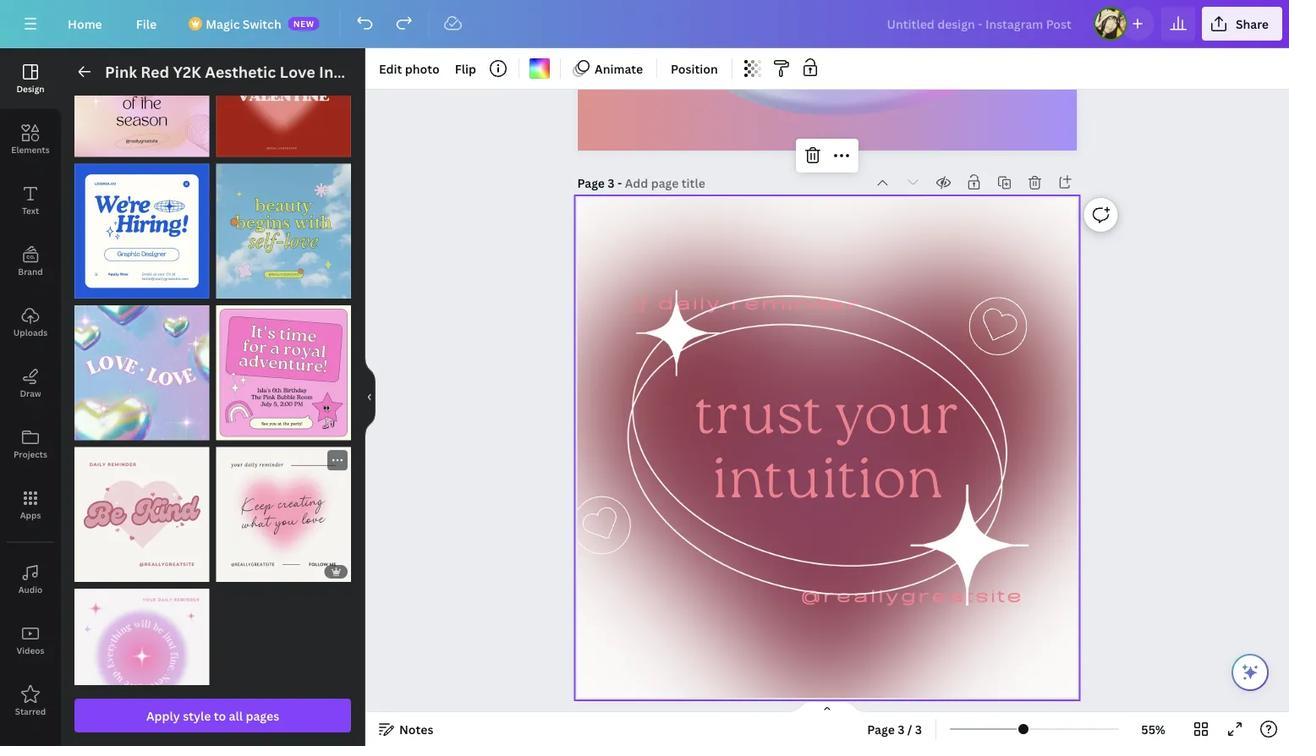 Task type: describe. For each thing, give the bounding box(es) containing it.
magic
[[206, 16, 240, 32]]

brand
[[18, 266, 43, 277]]

position button
[[664, 55, 725, 82]]

trust your
[[695, 379, 960, 465]]

instagram
[[437, 61, 512, 82]]

projects button
[[0, 414, 61, 475]]

purple pink gradient aesthetic reminder motivational quote instagram post group
[[74, 579, 209, 724]]

apply
[[146, 708, 180, 724]]

brand button
[[0, 231, 61, 292]]

design button
[[0, 48, 61, 109]]

starred button
[[0, 671, 61, 732]]

//
[[633, 291, 649, 313]]

videos
[[17, 645, 44, 656]]

red bold gradient heart valentine's day self love quote instagram post image
[[216, 22, 351, 157]]

canva assistant image
[[1240, 662, 1260, 683]]

purple pink gradient aesthetic reminder motivational quote instagram post image
[[74, 589, 209, 724]]

-
[[617, 175, 622, 191]]

quote
[[387, 61, 433, 82]]

page for page 3 / 3
[[867, 721, 895, 737]]

pink red y2k aesthetic love intuition quote instagram post
[[105, 61, 548, 82]]

3 for /
[[898, 721, 905, 737]]

design
[[16, 83, 44, 94]]

notes
[[399, 721, 433, 737]]

apply style to all pages button
[[74, 699, 351, 733]]

pink soft gradient quote instagram post group
[[74, 22, 209, 157]]

draw
[[20, 387, 41, 399]]

position
[[671, 60, 718, 77]]

your
[[835, 379, 960, 465]]

post
[[515, 61, 548, 82]]

55%
[[1141, 721, 1165, 737]]

style
[[183, 708, 211, 724]]

birthday instagram post in pink black black retro chic style image
[[216, 305, 351, 440]]

uploads
[[13, 326, 47, 338]]

55% button
[[1126, 716, 1181, 743]]

to
[[214, 708, 226, 724]]

photo
[[405, 60, 440, 77]]

elements button
[[0, 109, 61, 170]]

pink
[[105, 61, 137, 82]]

share button
[[1202, 7, 1282, 41]]

page for page 3 -
[[577, 175, 605, 191]]

animate button
[[568, 55, 650, 82]]

hide image
[[365, 357, 376, 438]]

page 3 / 3
[[867, 721, 922, 737]]

file button
[[122, 7, 170, 41]]

// daily reminder
[[633, 291, 861, 313]]

@reallygreatsite
[[800, 583, 1024, 606]]

apps
[[20, 509, 41, 521]]

uploads button
[[0, 292, 61, 353]]

2 horizontal spatial 3
[[915, 721, 922, 737]]

pink bold retro aesthetic inspirational quote instagram post image
[[74, 447, 209, 582]]



Task type: vqa. For each thing, say whether or not it's contained in the screenshot.
the of to the middle
no



Task type: locate. For each thing, give the bounding box(es) containing it.
apps button
[[0, 475, 61, 535]]

blue and white retro hiring announcement instagram post image
[[74, 164, 209, 299]]

magic switch
[[206, 16, 281, 32]]

pastel pink minimalist heart gradient self love quote instagram post image
[[216, 447, 351, 582]]

apply style to all pages
[[146, 708, 279, 724]]

draw button
[[0, 353, 61, 414]]

new
[[293, 18, 314, 29]]

Page title text field
[[625, 175, 707, 192]]

page 3 / 3 button
[[861, 716, 929, 743]]

edit photo button
[[372, 55, 446, 82]]

1 vertical spatial page
[[867, 721, 895, 737]]

aesthetic
[[205, 61, 276, 82]]

videos button
[[0, 610, 61, 671]]

edit photo
[[379, 60, 440, 77]]

home
[[68, 16, 102, 32]]

side panel tab list
[[0, 48, 61, 732]]

elements
[[11, 144, 50, 155]]

0 horizontal spatial 3
[[608, 175, 615, 191]]

love
[[280, 61, 315, 82]]

flip
[[455, 60, 476, 77]]

page inside button
[[867, 721, 895, 737]]

flip button
[[448, 55, 483, 82]]

red bold gradient heart valentine's day self love quote instagram post group
[[216, 22, 351, 157]]

0 horizontal spatial page
[[577, 175, 605, 191]]

no color image
[[530, 58, 550, 79]]

y2k
[[173, 61, 201, 82]]

starred
[[15, 705, 46, 717]]

reminder
[[731, 291, 861, 313]]

audio
[[18, 584, 43, 595]]

share
[[1236, 16, 1269, 32]]

1 horizontal spatial 3
[[898, 721, 905, 737]]

page 3 -
[[577, 175, 625, 191]]

0 vertical spatial page
[[577, 175, 605, 191]]

trust
[[695, 379, 823, 465]]

animate
[[595, 60, 643, 77]]

3
[[608, 175, 615, 191], [898, 721, 905, 737], [915, 721, 922, 737]]

3 left /
[[898, 721, 905, 737]]

main menu bar
[[0, 0, 1289, 48]]

show pages image
[[787, 700, 868, 714]]

3 left -
[[608, 175, 615, 191]]

pink soft gradient quote instagram post image
[[74, 22, 209, 157]]

pages
[[246, 708, 279, 724]]

pink bold retro aesthetic inspirational quote instagram post group
[[74, 437, 209, 582]]

notes button
[[372, 716, 440, 743]]

pastel y2k 3d heart love instagram post image
[[74, 305, 209, 440]]

3 for -
[[608, 175, 615, 191]]

text
[[22, 205, 39, 216]]

green simple sky skincare quote instagram post group
[[216, 154, 351, 299]]

/
[[907, 721, 912, 737]]

all
[[229, 708, 243, 724]]

Design title text field
[[873, 7, 1087, 41]]

projects
[[14, 448, 47, 460]]

home link
[[54, 7, 116, 41]]

intuition
[[319, 61, 384, 82]]

edit
[[379, 60, 402, 77]]

text button
[[0, 170, 61, 231]]

green simple sky skincare quote instagram post image
[[216, 164, 351, 299]]

birthday instagram post in pink black black retro chic style group
[[216, 295, 351, 440]]

blue and white retro hiring announcement instagram post group
[[74, 154, 209, 299]]

1 horizontal spatial page
[[867, 721, 895, 737]]

page left -
[[577, 175, 605, 191]]

intuition
[[712, 443, 943, 530]]

daily
[[658, 291, 722, 313]]

page left /
[[867, 721, 895, 737]]

3 right /
[[915, 721, 922, 737]]

red
[[141, 61, 169, 82]]

file
[[136, 16, 157, 32]]

audio button
[[0, 549, 61, 610]]

aesthetic geometric minimalist line image
[[626, 290, 1029, 606]]

page
[[577, 175, 605, 191], [867, 721, 895, 737]]

pastel pink minimalist heart gradient self love quote instagram post group
[[216, 440, 351, 582]]

switch
[[243, 16, 281, 32]]

pastel y2k 3d heart love instagram post group
[[74, 295, 209, 440]]



